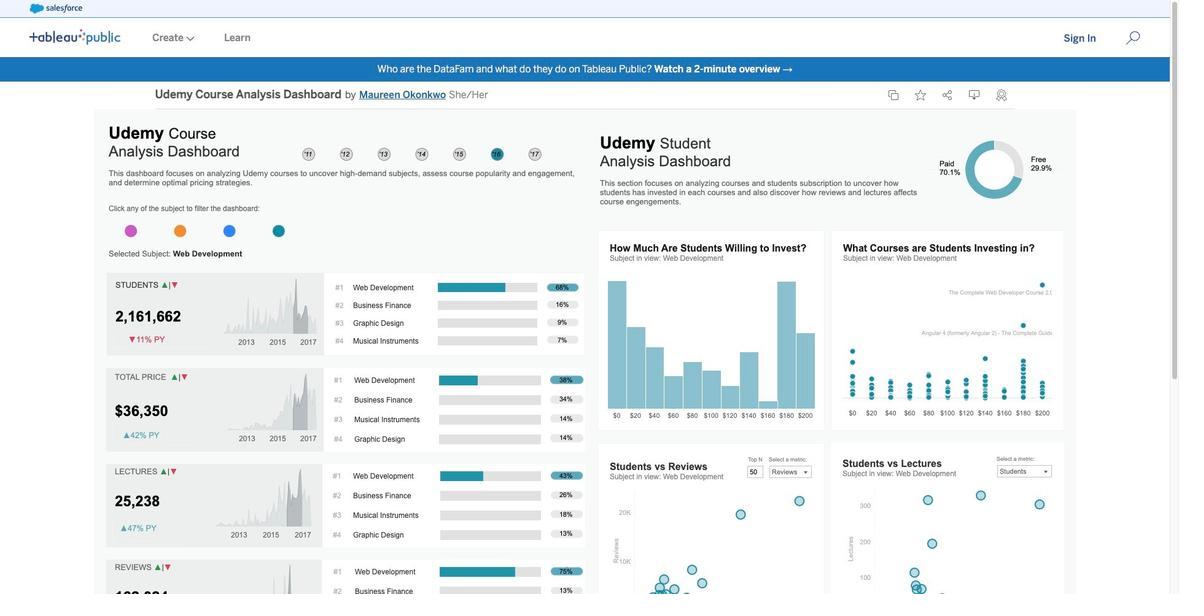 Task type: describe. For each thing, give the bounding box(es) containing it.
nominate for viz of the day image
[[996, 89, 1007, 101]]

create image
[[184, 36, 195, 41]]

salesforce logo image
[[29, 4, 82, 14]]

go to search image
[[1112, 31, 1156, 45]]

logo image
[[29, 29, 120, 45]]



Task type: vqa. For each thing, say whether or not it's contained in the screenshot.
first 'Angela Drucioc' image from left
no



Task type: locate. For each thing, give the bounding box(es) containing it.
favorite button image
[[915, 90, 926, 101]]

make a copy image
[[888, 90, 899, 101]]



